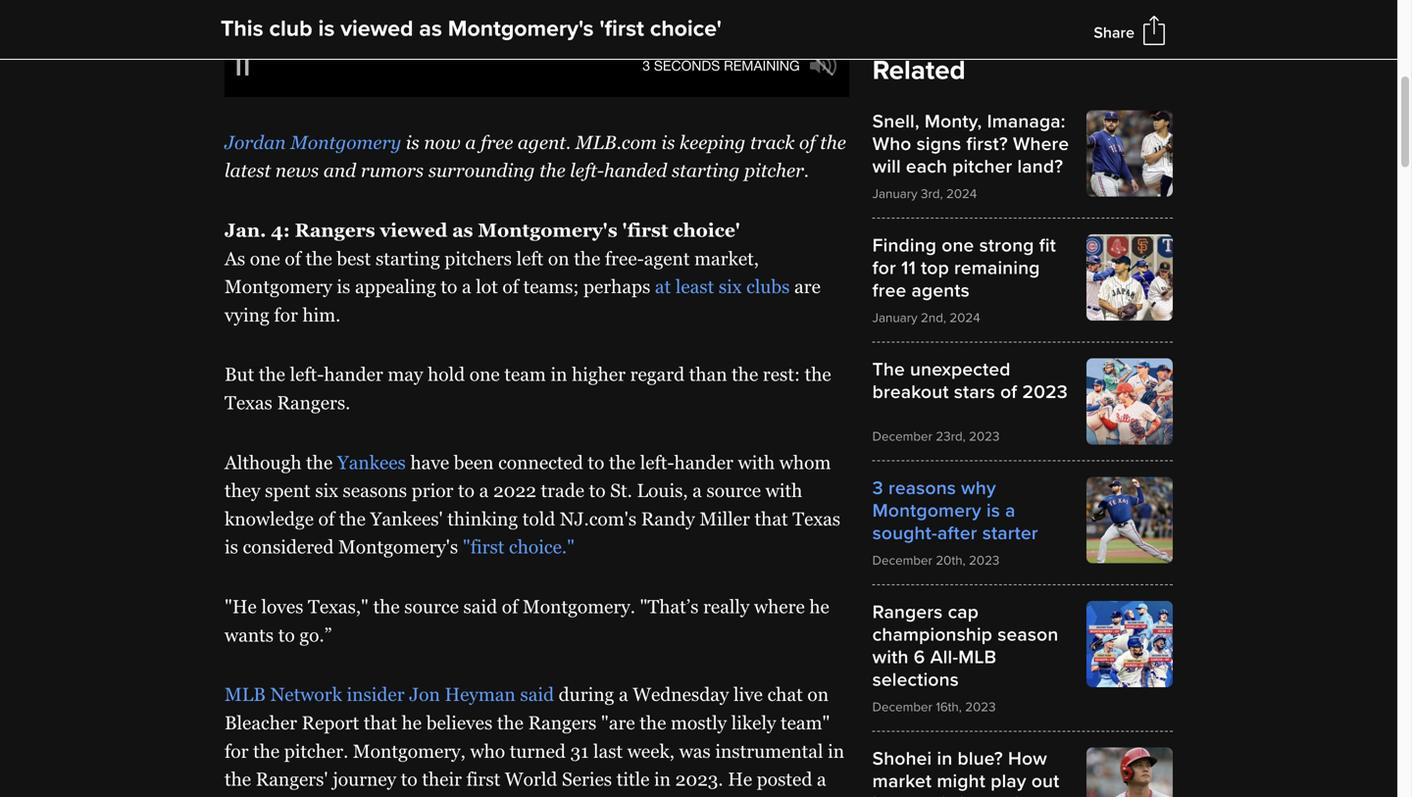Task type: describe. For each thing, give the bounding box(es) containing it.
of inside have been connected to the left-hander with whom they spent six seasons prior to a 2022 trade to st. louis, a source with knowledge of the yankees' thinking told nj.com's randy miller that texas is considered montgomery's
[[319, 509, 335, 530]]

1 vertical spatial mlb
[[225, 684, 266, 706]]

signs inside shohei in blue? how market might play out if ohtani signs wi
[[951, 793, 996, 798]]

"he
[[225, 597, 257, 618]]

world
[[505, 769, 558, 790]]

left
[[517, 248, 544, 269]]

may
[[388, 364, 423, 385]]

of right lot
[[503, 276, 519, 297]]

finding one strong fit for 11 top remaining free agents element
[[873, 234, 1173, 326]]

11
[[902, 257, 916, 279]]

him.
[[303, 305, 341, 326]]

now
[[424, 132, 461, 153]]

rangers cap championship season with 6 all-mlb selections element
[[873, 601, 1173, 716]]

2nd,
[[921, 310, 947, 326]]

was
[[680, 741, 711, 762]]

texas,"
[[308, 597, 369, 618]]

of inside "he loves texas," the source said of montgomery. "that's really where he wants to go."
[[502, 597, 518, 618]]

during a wednesday live chat on bleacher report that he believes the rangers "are the mostly likely team" for the pitcher. montgomery, who turned 31 last week, was instrumental in the rangers' journey to their first world series title in 2023. he posted a 2.79 era over 67 2/3 innings during the regular season with texas be
[[225, 684, 845, 798]]

really
[[704, 597, 750, 618]]

as for is
[[419, 15, 442, 43]]

choice' for this club is viewed as montgomery's 'first choice'
[[650, 15, 722, 43]]

chat
[[768, 684, 803, 706]]

3 seconds remaining element
[[629, 57, 800, 74]]

rangers inside the rangers cap championship season with 6 all-mlb selections december 16th, 2023
[[873, 601, 943, 624]]

championship
[[873, 624, 993, 646]]

mlb inside the rangers cap championship season with 6 all-mlb selections december 16th, 2023
[[959, 646, 997, 669]]

source inside have been connected to the left-hander with whom they spent six seasons prior to a 2022 trade to st. louis, a source with knowledge of the yankees' thinking told nj.com's randy miller that texas is considered montgomery's
[[707, 480, 761, 501]]

spent
[[265, 480, 311, 501]]

"that's
[[640, 597, 699, 618]]

mlb network insider jon heyman said
[[225, 684, 554, 706]]

mlb network insider jon heyman said link
[[225, 684, 554, 706]]

best
[[337, 248, 371, 269]]

is left now
[[406, 132, 420, 153]]

the down seasons
[[339, 509, 366, 530]]

share
[[1094, 23, 1135, 42]]

miller
[[700, 509, 751, 530]]

shohei in blue? how market might play out if ohtani signs with dodgers element
[[873, 748, 1173, 798]]

been
[[454, 452, 494, 473]]

blue?
[[958, 748, 1004, 770]]

insider
[[347, 684, 405, 706]]

will
[[873, 155, 901, 178]]

posted
[[757, 769, 813, 790]]

as
[[225, 248, 245, 269]]

seasons
[[343, 480, 407, 501]]

the down "agent."
[[540, 160, 566, 181]]

season inside 'during a wednesday live chat on bleacher report that he believes the rangers "are the mostly likely team" for the pitcher. montgomery, who turned 31 last week, was instrumental in the rangers' journey to their first world series title in 2023. he posted a 2.79 era over 67 2/3 innings during the regular season with texas be'
[[630, 798, 686, 798]]

as for rangers
[[453, 220, 473, 241]]

surrounding
[[428, 160, 535, 181]]

randy
[[641, 509, 695, 530]]

finding
[[873, 234, 937, 257]]

he inside "he loves texas," the source said of montgomery. "that's really where he wants to go."
[[810, 597, 830, 618]]

ohtani
[[889, 793, 946, 798]]

with inside 'during a wednesday live chat on bleacher report that he believes the rangers "are the mostly likely team" for the pitcher. montgomery, who turned 31 last week, was instrumental in the rangers' journey to their first world series title in 2023. he posted a 2.79 era over 67 2/3 innings during the regular season with texas be'
[[691, 798, 727, 798]]

the up who
[[497, 713, 524, 734]]

20th,
[[936, 553, 966, 569]]

have
[[411, 452, 450, 473]]

hander inside have been connected to the left-hander with whom they spent six seasons prior to a 2022 trade to st. louis, a source with knowledge of the yankees' thinking told nj.com's randy miller that texas is considered montgomery's
[[675, 452, 734, 473]]

a right louis,
[[693, 480, 702, 501]]

reasons
[[889, 477, 957, 500]]

on inside jan. 4: rangers viewed as montgomery's 'first choice' as one of the best starting pitchers left on the free-agent market, montgomery is appealing to a lot of teams; perhaps
[[548, 248, 570, 269]]

mlb media player group
[[225, 0, 850, 97]]

strong
[[980, 234, 1035, 257]]

he
[[728, 769, 753, 790]]

2023 inside the unexpected breakout stars of 2023
[[1023, 381, 1068, 404]]

choice' for jan. 4: rangers viewed as montgomery's 'first choice' as one of the best starting pitchers left on the free-agent market, montgomery is appealing to a lot of teams; perhaps
[[673, 220, 741, 241]]

louis,
[[637, 480, 688, 501]]

stars
[[954, 381, 996, 404]]

innings
[[408, 798, 470, 798]]

16th,
[[936, 699, 962, 716]]

snell, monty, imanaga: who signs first? where will each pitcher land? element
[[873, 110, 1173, 202]]

in right title
[[654, 769, 671, 790]]

wants
[[225, 625, 274, 646]]

likely
[[732, 713, 776, 734]]

market
[[873, 770, 932, 793]]

snell,
[[873, 110, 920, 133]]

for inside 'during a wednesday live chat on bleacher report that he believes the rangers "are the mostly likely team" for the pitcher. montgomery, who turned 31 last week, was instrumental in the rangers' journey to their first world series title in 2023. he posted a 2.79 era over 67 2/3 innings during the regular season with texas be'
[[225, 741, 249, 762]]

play
[[991, 770, 1027, 793]]

0 vertical spatial montgomery
[[291, 132, 401, 153]]

regular
[[565, 798, 625, 798]]

rangers inside jan. 4: rangers viewed as montgomery's 'first choice' as one of the best starting pitchers left on the free-agent market, montgomery is appealing to a lot of teams; perhaps
[[295, 220, 375, 241]]

shohei in blue? how market might play out if ohtani signs wi link
[[873, 748, 1173, 798]]

shohei
[[873, 748, 932, 770]]

the left free-
[[574, 248, 601, 269]]

is right club
[[318, 15, 335, 43]]

first
[[467, 769, 501, 790]]

but
[[225, 364, 254, 385]]

1 horizontal spatial during
[[559, 684, 615, 706]]

3 for seconds
[[643, 57, 650, 73]]

although the yankees
[[225, 452, 406, 473]]

2024 inside snell, monty, imanaga: who signs first? where will each pitcher land? january 3rd, 2024
[[947, 186, 978, 202]]

2.79
[[225, 798, 260, 798]]

free inside finding one strong fit for 11 top remaining free agents january 2nd, 2024
[[873, 279, 907, 302]]

appealing
[[355, 276, 436, 297]]

breakout
[[873, 381, 949, 404]]

nj.com's
[[560, 509, 637, 530]]

pitcher. for report
[[284, 741, 349, 762]]

that inside have been connected to the left-hander with whom they spent six seasons prior to a 2022 trade to st. louis, a source with knowledge of the yankees' thinking told nj.com's randy miller that texas is considered montgomery's
[[755, 509, 789, 530]]

heyman
[[445, 684, 516, 706]]

the down bleacher
[[253, 741, 280, 762]]

yankees'
[[370, 509, 443, 530]]

a up thinking
[[479, 480, 489, 501]]

fit
[[1040, 234, 1057, 257]]

go."
[[300, 625, 332, 646]]

rangers'
[[256, 769, 328, 790]]

free-
[[605, 248, 644, 269]]

that inside 'during a wednesday live chat on bleacher report that he believes the rangers "are the mostly likely team" for the pitcher. montgomery, who turned 31 last week, was instrumental in the rangers' journey to their first world series title in 2023. he posted a 2.79 era over 67 2/3 innings during the regular season with texas be'
[[364, 713, 397, 734]]

have been connected to the left-hander with whom they spent six seasons prior to a 2022 trade to st. louis, a source with knowledge of the yankees' thinking told nj.com's randy miller that texas is considered montgomery's
[[225, 452, 841, 558]]

of down 4:
[[285, 248, 301, 269]]

the left who at the right top
[[821, 132, 847, 153]]

pause (space) image
[[237, 56, 249, 76]]

regard
[[630, 364, 685, 385]]

2024 inside finding one strong fit for 11 top remaining free agents january 2nd, 2024
[[950, 310, 981, 326]]

"first choice."
[[463, 537, 575, 558]]

to inside "he loves texas," the source said of montgomery. "that's really where he wants to go."
[[278, 625, 295, 646]]

market,
[[695, 248, 759, 269]]

agent
[[644, 248, 690, 269]]

are vying for him.
[[225, 276, 821, 326]]

finding one strong fit for 11 top remaining free agents january 2nd, 2024
[[873, 234, 1057, 326]]

are
[[795, 276, 821, 297]]

starting inside is now a free agent. mlb.com is keeping track of the latest news and rumors surrounding the left-handed starting pitcher.
[[672, 160, 740, 181]]

is inside jan. 4: rangers viewed as montgomery's 'first choice' as one of the best starting pitchers left on the free-agent market, montgomery is appealing to a lot of teams; perhaps
[[337, 276, 351, 297]]

rangers cap championship season with 6 all-mlb selections december 16th, 2023
[[873, 601, 1059, 716]]

report
[[302, 713, 359, 734]]

one inside but the left-hander may hold one team in higher regard than the rest: the texas rangers.
[[470, 364, 500, 385]]

"first
[[463, 537, 505, 558]]

perhaps
[[584, 276, 651, 297]]

the up week,
[[640, 713, 667, 734]]

top
[[921, 257, 950, 279]]

2023 right 23rd,
[[970, 429, 1000, 445]]

is inside have been connected to the left-hander with whom they spent six seasons prior to a 2022 trade to st. louis, a source with knowledge of the yankees' thinking told nj.com's randy miller that texas is considered montgomery's
[[225, 537, 238, 558]]

to left st.
[[589, 480, 606, 501]]

"are
[[601, 713, 635, 734]]

2023.
[[676, 769, 724, 790]]

told
[[523, 509, 556, 530]]

texas inside have been connected to the left-hander with whom they spent six seasons prior to a 2022 trade to st. louis, a source with knowledge of the yankees' thinking told nj.com's randy miller that texas is considered montgomery's
[[793, 509, 841, 530]]

in inside shohei in blue? how market might play out if ohtani signs wi
[[938, 748, 953, 770]]

montgomery's for is
[[448, 15, 594, 43]]

on inside 'during a wednesday live chat on bleacher report that he believes the rangers "are the mostly likely team" for the pitcher. montgomery, who turned 31 last week, was instrumental in the rangers' journey to their first world series title in 2023. he posted a 2.79 era over 67 2/3 innings during the regular season with texas be'
[[808, 684, 829, 706]]

hander inside but the left-hander may hold one team in higher regard than the rest: the texas rangers.
[[324, 364, 383, 385]]

free inside is now a free agent. mlb.com is keeping track of the latest news and rumors surrounding the left-handed starting pitcher.
[[481, 132, 513, 153]]

un-mute (m) image
[[811, 56, 837, 76]]

the up st.
[[609, 452, 636, 473]]

track
[[751, 132, 795, 153]]

texas inside 'during a wednesday live chat on bleacher report that he believes the rangers "are the mostly likely team" for the pitcher. montgomery, who turned 31 last week, was instrumental in the rangers' journey to their first world series title in 2023. he posted a 2.79 era over 67 2/3 innings during the regular season with texas be'
[[732, 798, 780, 798]]

and
[[324, 160, 356, 181]]

he inside 'during a wednesday live chat on bleacher report that he believes the rangers "are the mostly likely team" for the pitcher. montgomery, who turned 31 last week, was instrumental in the rangers' journey to their first world series title in 2023. he posted a 2.79 era over 67 2/3 innings during the regular season with texas be'
[[402, 713, 422, 734]]

each
[[907, 155, 948, 178]]

signs inside snell, monty, imanaga: who signs first? where will each pitcher land? january 3rd, 2024
[[917, 133, 962, 155]]

a right posted
[[817, 769, 827, 790]]

pitcher
[[953, 155, 1013, 178]]

for inside finding one strong fit for 11 top remaining free agents january 2nd, 2024
[[873, 257, 897, 279]]



Task type: locate. For each thing, give the bounding box(es) containing it.
at
[[655, 276, 671, 297]]

january down will at top
[[873, 186, 918, 202]]

1 horizontal spatial pitcher.
[[745, 160, 810, 181]]

1 horizontal spatial left-
[[570, 160, 604, 181]]

december
[[873, 429, 933, 445], [873, 553, 933, 569], [873, 699, 933, 716]]

2 vertical spatial rangers
[[528, 713, 597, 734]]

selections
[[873, 669, 960, 691]]

0 horizontal spatial 3
[[643, 57, 650, 73]]

one right as
[[250, 248, 280, 269]]

is down 'best'
[[337, 276, 351, 297]]

land?
[[1018, 155, 1064, 178]]

left- up louis,
[[640, 452, 675, 473]]

0 vertical spatial 2024
[[947, 186, 978, 202]]

that
[[755, 509, 789, 530], [364, 713, 397, 734]]

1 vertical spatial texas
[[793, 509, 841, 530]]

choice' up market, on the top
[[673, 220, 741, 241]]

starting down the "keeping"
[[672, 160, 740, 181]]

one right hold
[[470, 364, 500, 385]]

1 vertical spatial montgomery's
[[478, 220, 618, 241]]

pitcher. inside 'during a wednesday live chat on bleacher report that he believes the rangers "are the mostly likely team" for the pitcher. montgomery, who turned 31 last week, was instrumental in the rangers' journey to their first world series title in 2023. he posted a 2.79 era over 67 2/3 innings during the regular season with texas be'
[[284, 741, 349, 762]]

1 horizontal spatial hander
[[675, 452, 734, 473]]

monty,
[[925, 110, 983, 133]]

0 vertical spatial for
[[873, 257, 897, 279]]

2024 right 2nd,
[[950, 310, 981, 326]]

2 horizontal spatial texas
[[793, 509, 841, 530]]

starting inside jan. 4: rangers viewed as montgomery's 'first choice' as one of the best starting pitchers left on the free-agent market, montgomery is appealing to a lot of teams; perhaps
[[376, 248, 440, 269]]

the inside "he loves texas," the source said of montgomery. "that's really where he wants to go."
[[373, 597, 400, 618]]

1 horizontal spatial rangers
[[528, 713, 597, 734]]

1 vertical spatial 3
[[873, 477, 884, 500]]

with down whom
[[766, 480, 803, 501]]

prior
[[412, 480, 454, 501]]

texas down he
[[732, 798, 780, 798]]

six inside have been connected to the left-hander with whom they spent six seasons prior to a 2022 trade to st. louis, a source with knowledge of the yankees' thinking told nj.com's randy miller that texas is considered montgomery's
[[315, 480, 338, 501]]

pitchers
[[445, 248, 512, 269]]

all-
[[931, 646, 959, 669]]

to inside jan. 4: rangers viewed as montgomery's 'first choice' as one of the best starting pitchers left on the free-agent market, montgomery is appealing to a lot of teams; perhaps
[[441, 276, 458, 297]]

choice' up seconds
[[650, 15, 722, 43]]

over
[[308, 798, 344, 798]]

least
[[676, 276, 715, 297]]

remaining
[[724, 57, 800, 73], [955, 257, 1041, 279]]

hander up rangers.
[[324, 364, 383, 385]]

1 horizontal spatial free
[[873, 279, 907, 302]]

december inside the rangers cap championship season with 6 all-mlb selections december 16th, 2023
[[873, 699, 933, 716]]

january
[[873, 186, 918, 202], [873, 310, 918, 326]]

3 inside mlb media player 'group'
[[643, 57, 650, 73]]

left- inside have been connected to the left-hander with whom they spent six seasons prior to a 2022 trade to st. louis, a source with knowledge of the yankees' thinking told nj.com's randy miller that texas is considered montgomery's
[[640, 452, 675, 473]]

shohei in blue? how market might play out if ohtani signs wi
[[873, 748, 1060, 798]]

1 vertical spatial rangers
[[873, 601, 943, 624]]

who
[[873, 133, 912, 155]]

1 january from the top
[[873, 186, 918, 202]]

1 horizontal spatial texas
[[732, 798, 780, 798]]

left- inside but the left-hander may hold one team in higher regard than the rest: the texas rangers.
[[290, 364, 324, 385]]

agents
[[912, 279, 970, 302]]

to right connected
[[588, 452, 605, 473]]

in inside but the left-hander may hold one team in higher regard than the rest: the texas rangers.
[[551, 364, 568, 385]]

1 vertical spatial hander
[[675, 452, 734, 473]]

a inside is now a free agent. mlb.com is keeping track of the latest news and rumors surrounding the left-handed starting pitcher.
[[465, 132, 476, 153]]

for down bleacher
[[225, 741, 249, 762]]

of right track
[[800, 132, 816, 153]]

1 horizontal spatial for
[[274, 305, 298, 326]]

0 vertical spatial he
[[810, 597, 830, 618]]

pitcher. inside is now a free agent. mlb.com is keeping track of the latest news and rumors surrounding the left-handed starting pitcher.
[[745, 160, 810, 181]]

0 horizontal spatial texas
[[225, 392, 273, 414]]

montgomery.
[[523, 597, 636, 618]]

1 vertical spatial signs
[[951, 793, 996, 798]]

a right why
[[1006, 500, 1016, 522]]

4:
[[271, 220, 290, 241]]

67
[[349, 798, 369, 798]]

to inside 'during a wednesday live chat on bleacher report that he believes the rangers "are the mostly likely team" for the pitcher. montgomery, who turned 31 last week, was instrumental in the rangers' journey to their first world series title in 2023. he posted a 2.79 era over 67 2/3 innings during the regular season with texas be'
[[401, 769, 418, 790]]

remaining inside finding one strong fit for 11 top remaining free agents january 2nd, 2024
[[955, 257, 1041, 279]]

season right cap at bottom
[[998, 624, 1059, 646]]

last
[[594, 741, 623, 762]]

clubs
[[747, 276, 790, 297]]

2024 right 3rd,
[[947, 186, 978, 202]]

2 horizontal spatial one
[[942, 234, 975, 257]]

yankees link
[[337, 452, 406, 473]]

viewed up appealing
[[380, 220, 448, 241]]

0 vertical spatial hander
[[324, 364, 383, 385]]

the left 'best'
[[306, 248, 332, 269]]

jordan montgomery link
[[225, 132, 401, 153]]

0 horizontal spatial free
[[481, 132, 513, 153]]

3 left seconds
[[643, 57, 650, 73]]

pitcher. down track
[[745, 160, 810, 181]]

with left whom
[[738, 452, 775, 473]]

2 vertical spatial montgomery's
[[338, 537, 458, 558]]

'first for this club is viewed as montgomery's 'first choice'
[[600, 15, 645, 43]]

jan. 4: rangers viewed as montgomery's 'first choice' as one of the best starting pitchers left on the free-agent market, montgomery is appealing to a lot of teams; perhaps
[[225, 220, 759, 297]]

0 vertical spatial season
[[998, 624, 1059, 646]]

2023 inside the 3 reasons why montgomery is a sought-after starter december 20th, 2023
[[969, 553, 1000, 569]]

0 vertical spatial left-
[[570, 160, 604, 181]]

he up montgomery,
[[402, 713, 422, 734]]

texas inside but the left-hander may hold one team in higher regard than the rest: the texas rangers.
[[225, 392, 273, 414]]

mostly
[[671, 713, 727, 734]]

1 vertical spatial during
[[474, 798, 530, 798]]

with
[[738, 452, 775, 473], [766, 480, 803, 501], [873, 646, 909, 669], [691, 798, 727, 798]]

one up agents
[[942, 234, 975, 257]]

2023 inside the rangers cap championship season with 6 all-mlb selections december 16th, 2023
[[966, 699, 996, 716]]

left- down 'mlb.com' on the left of the page
[[570, 160, 604, 181]]

1 vertical spatial free
[[873, 279, 907, 302]]

left- up rangers.
[[290, 364, 324, 385]]

0 vertical spatial remaining
[[724, 57, 800, 73]]

december for rangers
[[873, 699, 933, 716]]

0 horizontal spatial remaining
[[724, 57, 800, 73]]

to down 'been'
[[458, 480, 475, 501]]

2 horizontal spatial rangers
[[873, 601, 943, 624]]

"first choice." link
[[463, 537, 575, 558]]

the unexpected breakout stars of 2023
[[873, 358, 1068, 404]]

of down "first choice." link
[[502, 597, 518, 618]]

2 vertical spatial left-
[[640, 452, 675, 473]]

0 horizontal spatial on
[[548, 248, 570, 269]]

0 vertical spatial choice'
[[650, 15, 722, 43]]

than
[[689, 364, 728, 385]]

0 vertical spatial that
[[755, 509, 789, 530]]

23rd,
[[936, 429, 966, 445]]

of right stars
[[1001, 381, 1018, 404]]

instrumental
[[716, 741, 824, 762]]

december inside the unexpected breakout stars of 2023 element
[[873, 429, 933, 445]]

1 horizontal spatial he
[[810, 597, 830, 618]]

turned
[[510, 741, 566, 762]]

viewed for is
[[341, 15, 414, 43]]

the right texas,"
[[373, 597, 400, 618]]

1 horizontal spatial that
[[755, 509, 789, 530]]

season down title
[[630, 798, 686, 798]]

1 horizontal spatial on
[[808, 684, 829, 706]]

rest:
[[763, 364, 801, 385]]

is down knowledge
[[225, 537, 238, 558]]

choice."
[[509, 537, 575, 558]]

left- inside is now a free agent. mlb.com is keeping track of the latest news and rumors surrounding the left-handed starting pitcher.
[[570, 160, 604, 181]]

this
[[221, 15, 264, 43]]

1 horizontal spatial said
[[520, 684, 554, 706]]

said for source
[[464, 597, 498, 618]]

signs down the blue?
[[951, 793, 996, 798]]

1 vertical spatial choice'
[[673, 220, 741, 241]]

seconds
[[654, 57, 720, 73]]

the right rest:
[[805, 364, 832, 385]]

sought-
[[873, 522, 938, 545]]

0 vertical spatial said
[[464, 597, 498, 618]]

in right team
[[551, 364, 568, 385]]

0 horizontal spatial mlb
[[225, 684, 266, 706]]

1 vertical spatial 2024
[[950, 310, 981, 326]]

to down "loves"
[[278, 625, 295, 646]]

source up miller on the bottom of page
[[707, 480, 761, 501]]

1 vertical spatial viewed
[[380, 220, 448, 241]]

0 horizontal spatial for
[[225, 741, 249, 762]]

0 vertical spatial viewed
[[341, 15, 414, 43]]

1 vertical spatial source
[[405, 597, 459, 618]]

season
[[998, 624, 1059, 646], [630, 798, 686, 798]]

rangers up 'best'
[[295, 220, 375, 241]]

during up "are
[[559, 684, 615, 706]]

believes
[[427, 713, 493, 734]]

1 vertical spatial he
[[402, 713, 422, 734]]

live
[[734, 684, 763, 706]]

left-
[[570, 160, 604, 181], [290, 364, 324, 385], [640, 452, 675, 473]]

the right but
[[259, 364, 285, 385]]

with inside the rangers cap championship season with 6 all-mlb selections december 16th, 2023
[[873, 646, 909, 669]]

on right left
[[548, 248, 570, 269]]

1 vertical spatial said
[[520, 684, 554, 706]]

0 vertical spatial during
[[559, 684, 615, 706]]

'first inside jan. 4: rangers viewed as montgomery's 'first choice' as one of the best starting pitchers left on the free-agent market, montgomery is appealing to a lot of teams; perhaps
[[623, 220, 669, 241]]

viewed right club
[[341, 15, 414, 43]]

2/3
[[373, 798, 403, 798]]

rangers inside 'during a wednesday live chat on bleacher report that he believes the rangers "are the mostly likely team" for the pitcher. montgomery, who turned 31 last week, was instrumental in the rangers' journey to their first world series title in 2023. he posted a 2.79 era over 67 2/3 innings during the regular season with texas be'
[[528, 713, 597, 734]]

source inside "he loves texas," the source said of montgomery. "that's really where he wants to go."
[[405, 597, 459, 618]]

2023 right stars
[[1023, 381, 1068, 404]]

'first for jan. 4: rangers viewed as montgomery's 'first choice' as one of the best starting pitchers left on the free-agent market, montgomery is appealing to a lot of teams; perhaps
[[623, 220, 669, 241]]

3 for reasons
[[873, 477, 884, 500]]

1 vertical spatial 'first
[[623, 220, 669, 241]]

the left rest:
[[732, 364, 759, 385]]

viewed inside jan. 4: rangers viewed as montgomery's 'first choice' as one of the best starting pitchers left on the free-agent market, montgomery is appealing to a lot of teams; perhaps
[[380, 220, 448, 241]]

0 vertical spatial texas
[[225, 392, 273, 414]]

hander up louis,
[[675, 452, 734, 473]]

montgomery up and
[[291, 132, 401, 153]]

starter
[[983, 522, 1039, 545]]

in down team"
[[828, 741, 845, 762]]

montgomery up vying
[[225, 276, 332, 297]]

a inside the 3 reasons why montgomery is a sought-after starter december 20th, 2023
[[1006, 500, 1016, 522]]

0 horizontal spatial rangers
[[295, 220, 375, 241]]

the down world
[[534, 798, 561, 798]]

jordan
[[225, 132, 286, 153]]

six down although the yankees
[[315, 480, 338, 501]]

rangers up 31
[[528, 713, 597, 734]]

for left "11"
[[873, 257, 897, 279]]

title
[[617, 769, 650, 790]]

2023 right 16th,
[[966, 699, 996, 716]]

2 vertical spatial for
[[225, 741, 249, 762]]

a left lot
[[462, 276, 472, 297]]

0 vertical spatial free
[[481, 132, 513, 153]]

the unexpected breakout stars of 2023 element
[[873, 358, 1173, 445]]

network
[[270, 684, 342, 706]]

signs right who at the right top
[[917, 133, 962, 155]]

montgomery inside the 3 reasons why montgomery is a sought-after starter december 20th, 2023
[[873, 500, 982, 522]]

1 vertical spatial december
[[873, 553, 933, 569]]

to up 2/3 at the bottom
[[401, 769, 418, 790]]

2 december from the top
[[873, 553, 933, 569]]

"he loves texas," the source said of montgomery. "that's really where he wants to go."
[[225, 597, 830, 646]]

montgomery's inside jan. 4: rangers viewed as montgomery's 'first choice' as one of the best starting pitchers left on the free-agent market, montgomery is appealing to a lot of teams; perhaps
[[478, 220, 618, 241]]

0 vertical spatial montgomery's
[[448, 15, 594, 43]]

six down market, on the top
[[719, 276, 742, 297]]

3 reasons why montgomery is a sought-after starter december 20th, 2023
[[873, 477, 1039, 569]]

viewed for rangers
[[380, 220, 448, 241]]

1 december from the top
[[873, 429, 933, 445]]

1 vertical spatial remaining
[[955, 257, 1041, 279]]

1 horizontal spatial source
[[707, 480, 761, 501]]

viewed
[[341, 15, 414, 43], [380, 220, 448, 241]]

2 january from the top
[[873, 310, 918, 326]]

montgomery's inside have been connected to the left-hander with whom they spent six seasons prior to a 2022 trade to st. louis, a source with knowledge of the yankees' thinking told nj.com's randy miller that texas is considered montgomery's
[[338, 537, 458, 558]]

2024
[[947, 186, 978, 202], [950, 310, 981, 326]]

december 23rd, 2023
[[873, 429, 1000, 445]]

1 horizontal spatial season
[[998, 624, 1059, 646]]

for
[[873, 257, 897, 279], [274, 305, 298, 326], [225, 741, 249, 762]]

snell, monty, imanaga: who signs first? where will each pitcher land? january 3rd, 2024
[[873, 110, 1070, 202]]

out
[[1032, 770, 1060, 793]]

teams;
[[524, 276, 579, 297]]

texas down whom
[[793, 509, 841, 530]]

is right after
[[987, 500, 1001, 522]]

of inside the unexpected breakout stars of 2023
[[1001, 381, 1018, 404]]

to left lot
[[441, 276, 458, 297]]

cap
[[948, 601, 979, 624]]

why
[[962, 477, 997, 500]]

pitcher. down report
[[284, 741, 349, 762]]

the up the spent
[[306, 452, 333, 473]]

3
[[643, 57, 650, 73], [873, 477, 884, 500]]

1 vertical spatial left-
[[290, 364, 324, 385]]

free up the surrounding
[[481, 132, 513, 153]]

3 december from the top
[[873, 699, 933, 716]]

vying
[[225, 305, 270, 326]]

mlb up bleacher
[[225, 684, 266, 706]]

is up handed
[[662, 132, 675, 153]]

1 vertical spatial that
[[364, 713, 397, 734]]

related
[[873, 54, 966, 87]]

season inside the rangers cap championship season with 6 all-mlb selections december 16th, 2023
[[998, 624, 1059, 646]]

in
[[551, 364, 568, 385], [828, 741, 845, 762], [938, 748, 953, 770], [654, 769, 671, 790]]

december down breakout
[[873, 429, 933, 445]]

said inside "he loves texas," the source said of montgomery. "that's really where he wants to go."
[[464, 597, 498, 618]]

1 horizontal spatial six
[[719, 276, 742, 297]]

said down "first
[[464, 597, 498, 618]]

0 horizontal spatial source
[[405, 597, 459, 618]]

1 vertical spatial for
[[274, 305, 298, 326]]

0 horizontal spatial said
[[464, 597, 498, 618]]

share button
[[1094, 23, 1135, 42]]

one inside jan. 4: rangers viewed as montgomery's 'first choice' as one of the best starting pitchers left on the free-agent market, montgomery is appealing to a lot of teams; perhaps
[[250, 248, 280, 269]]

rangers
[[295, 220, 375, 241], [873, 601, 943, 624], [528, 713, 597, 734]]

montgomery inside jan. 4: rangers viewed as montgomery's 'first choice' as one of the best starting pitchers left on the free-agent market, montgomery is appealing to a lot of teams; perhaps
[[225, 276, 332, 297]]

the up the 2.79
[[225, 769, 251, 790]]

in left the blue?
[[938, 748, 953, 770]]

where
[[1014, 133, 1070, 155]]

a up "are
[[619, 684, 629, 706]]

agent.
[[518, 132, 571, 153]]

jordan montgomery
[[225, 132, 401, 153]]

0 horizontal spatial starting
[[376, 248, 440, 269]]

handed
[[604, 160, 667, 181]]

1 vertical spatial starting
[[376, 248, 440, 269]]

as inside jan. 4: rangers viewed as montgomery's 'first choice' as one of the best starting pitchers left on the free-agent market, montgomery is appealing to a lot of teams; perhaps
[[453, 220, 473, 241]]

of inside is now a free agent. mlb.com is keeping track of the latest news and rumors surrounding the left-handed starting pitcher.
[[800, 132, 816, 153]]

journey
[[333, 769, 397, 790]]

2 vertical spatial december
[[873, 699, 933, 716]]

0 vertical spatial six
[[719, 276, 742, 297]]

1 horizontal spatial mlb
[[959, 646, 997, 669]]

december inside the 3 reasons why montgomery is a sought-after starter december 20th, 2023
[[873, 553, 933, 569]]

1 vertical spatial six
[[315, 480, 338, 501]]

montgomery up 20th,
[[873, 500, 982, 522]]

3 seconds remaining
[[643, 57, 800, 73]]

one inside finding one strong fit for 11 top remaining free agents january 2nd, 2024
[[942, 234, 975, 257]]

pitcher. for keeping
[[745, 160, 810, 181]]

remaining inside mlb media player 'group'
[[724, 57, 800, 73]]

with left the 6
[[873, 646, 909, 669]]

0 vertical spatial signs
[[917, 133, 962, 155]]

rangers up the 6
[[873, 601, 943, 624]]

0 vertical spatial as
[[419, 15, 442, 43]]

texas down but
[[225, 392, 273, 414]]

if
[[873, 793, 884, 798]]

0 horizontal spatial during
[[474, 798, 530, 798]]

jan.
[[225, 220, 266, 241]]

3 left "reasons"
[[873, 477, 884, 500]]

2 horizontal spatial left-
[[640, 452, 675, 473]]

2 vertical spatial montgomery
[[873, 500, 982, 522]]

said for heyman
[[520, 684, 554, 706]]

lot
[[476, 276, 498, 297]]

3 inside the 3 reasons why montgomery is a sought-after starter december 20th, 2023
[[873, 477, 884, 500]]

mlb down cap at bottom
[[959, 646, 997, 669]]

0 vertical spatial december
[[873, 429, 933, 445]]

is inside the 3 reasons why montgomery is a sought-after starter december 20th, 2023
[[987, 500, 1001, 522]]

31
[[571, 741, 589, 762]]

1 vertical spatial january
[[873, 310, 918, 326]]

2 horizontal spatial for
[[873, 257, 897, 279]]

0 horizontal spatial that
[[364, 713, 397, 734]]

starting
[[672, 160, 740, 181], [376, 248, 440, 269]]

1 vertical spatial pitcher.
[[284, 741, 349, 762]]

starting up appealing
[[376, 248, 440, 269]]

a inside jan. 4: rangers viewed as montgomery's 'first choice' as one of the best starting pitchers left on the free-agent market, montgomery is appealing to a lot of teams; perhaps
[[462, 276, 472, 297]]

wednesday
[[633, 684, 729, 706]]

source up jon
[[405, 597, 459, 618]]

0 horizontal spatial season
[[630, 798, 686, 798]]

0 vertical spatial 3
[[643, 57, 650, 73]]

1 vertical spatial as
[[453, 220, 473, 241]]

1 horizontal spatial one
[[470, 364, 500, 385]]

montgomery's for rangers
[[478, 220, 618, 241]]

0 vertical spatial source
[[707, 480, 761, 501]]

1 vertical spatial on
[[808, 684, 829, 706]]

1 horizontal spatial remaining
[[955, 257, 1041, 279]]

where
[[754, 597, 805, 618]]

1 horizontal spatial starting
[[672, 160, 740, 181]]

of up the considered
[[319, 509, 335, 530]]

0 vertical spatial rangers
[[295, 220, 375, 241]]

for inside are vying for him.
[[274, 305, 298, 326]]

3rd,
[[921, 186, 943, 202]]

january inside finding one strong fit for 11 top remaining free agents january 2nd, 2024
[[873, 310, 918, 326]]

0 horizontal spatial he
[[402, 713, 422, 734]]

january inside snell, monty, imanaga: who signs first? where will each pitcher land? january 3rd, 2024
[[873, 186, 918, 202]]

3 reasons why montgomery is a sought-after starter element
[[873, 477, 1173, 569]]

series
[[562, 769, 612, 790]]

0 vertical spatial pitcher.
[[745, 160, 810, 181]]

2023 right 20th,
[[969, 553, 1000, 569]]

1 horizontal spatial as
[[453, 220, 473, 241]]

0 vertical spatial mlb
[[959, 646, 997, 669]]

0 horizontal spatial left-
[[290, 364, 324, 385]]

one
[[942, 234, 975, 257], [250, 248, 280, 269], [470, 364, 500, 385]]

that right miller on the bottom of page
[[755, 509, 789, 530]]

mlb
[[959, 646, 997, 669], [225, 684, 266, 706]]

a right now
[[465, 132, 476, 153]]

0 horizontal spatial hander
[[324, 364, 383, 385]]

he right the where on the right bottom
[[810, 597, 830, 618]]

choice' inside jan. 4: rangers viewed as montgomery's 'first choice' as one of the best starting pitchers left on the free-agent market, montgomery is appealing to a lot of teams; perhaps
[[673, 220, 741, 241]]

december for 3
[[873, 553, 933, 569]]



Task type: vqa. For each thing, say whether or not it's contained in the screenshot.
password field
no



